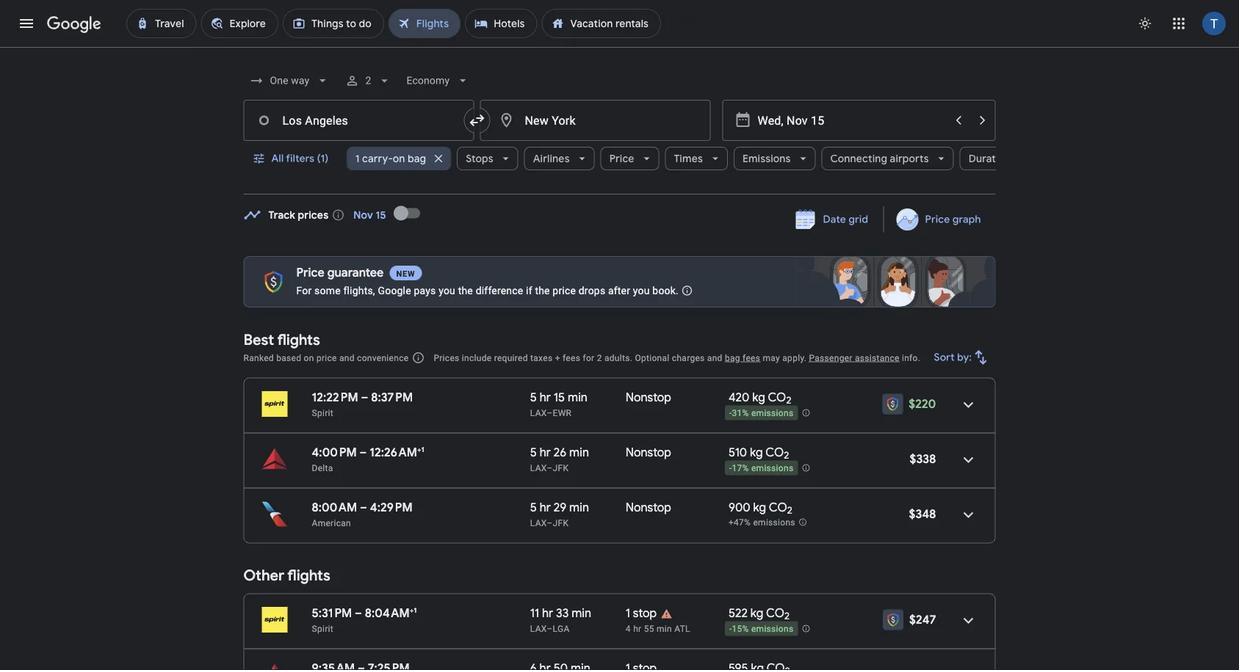 Task type: locate. For each thing, give the bounding box(es) containing it.
0 horizontal spatial price
[[317, 353, 337, 363]]

15 inside find the best price region
[[376, 209, 386, 222]]

2 fees from the left
[[743, 353, 761, 363]]

leaves los angeles international airport at 5:31 pm on wednesday, november 15 and arrives at laguardia airport at 8:04 am on thursday, november 16. element
[[312, 606, 417, 621]]

co inside 420 kg co 2
[[768, 390, 786, 405]]

price graph
[[925, 213, 981, 226]]

carry-
[[362, 152, 393, 165]]

33
[[556, 606, 569, 621]]

co up -15% emissions
[[766, 606, 785, 621]]

and right 'charges'
[[707, 353, 723, 363]]

co inside 522 kg co 2
[[766, 606, 785, 621]]

airlines
[[533, 152, 570, 165]]

None field
[[244, 68, 336, 94], [401, 68, 476, 94], [244, 68, 336, 94], [401, 68, 476, 94]]

hr right 4
[[633, 624, 642, 634]]

15
[[376, 209, 386, 222], [554, 390, 565, 405]]

price for price guarantee
[[296, 266, 325, 281]]

spirit
[[312, 408, 334, 418], [312, 624, 334, 634]]

1 horizontal spatial and
[[707, 353, 723, 363]]

1 vertical spatial 5
[[530, 445, 537, 460]]

you
[[439, 285, 456, 297], [633, 285, 650, 297]]

15 up ewr
[[554, 390, 565, 405]]

2 vertical spatial price
[[296, 266, 325, 281]]

none text field inside search box
[[244, 100, 474, 141]]

2 lax from the top
[[530, 463, 547, 474]]

spirit down 5:31 pm text field
[[312, 624, 334, 634]]

0 vertical spatial +
[[555, 353, 560, 363]]

1 vertical spatial on
[[304, 353, 314, 363]]

on inside popup button
[[393, 152, 405, 165]]

lga
[[553, 624, 570, 634]]

-15% emissions
[[730, 625, 794, 635]]

2 inside '900 kg co 2'
[[787, 505, 793, 517]]

3 nonstop from the top
[[626, 500, 672, 515]]

0 horizontal spatial you
[[439, 285, 456, 297]]

1 right 8:04 am
[[414, 606, 417, 615]]

Departure text field
[[758, 101, 946, 140]]

you right "pays" at the left of the page
[[439, 285, 456, 297]]

adults.
[[605, 353, 633, 363]]

emissions button
[[734, 141, 816, 176]]

1 vertical spatial bag
[[725, 353, 740, 363]]

jfk inside 5 hr 26 min lax – jfk
[[553, 463, 569, 474]]

- down 420
[[730, 409, 732, 419]]

lax for 5 hr 29 min
[[530, 518, 547, 529]]

lax inside 5 hr 29 min lax – jfk
[[530, 518, 547, 529]]

–
[[361, 390, 368, 405], [547, 408, 553, 418], [360, 445, 367, 460], [547, 463, 553, 474], [360, 500, 367, 515], [547, 518, 553, 529], [355, 606, 362, 621], [547, 624, 553, 634]]

min right 33
[[572, 606, 591, 621]]

2 vertical spatial nonstop flight. element
[[626, 500, 672, 518]]

date grid button
[[785, 206, 880, 233]]

min right 55
[[657, 624, 672, 634]]

hr left 26
[[540, 445, 551, 460]]

8:04 am
[[365, 606, 410, 621]]

2 inside "popup button"
[[365, 75, 371, 87]]

delta
[[312, 463, 333, 474]]

nonstop flight. element
[[626, 390, 672, 407], [626, 445, 672, 463], [626, 500, 672, 518]]

price
[[553, 285, 576, 297], [317, 353, 337, 363]]

flight details. leaves los angeles international airport at 12:22 pm on wednesday, november 15 and arrives at newark liberty international airport at 8:37 pm on wednesday, november 15. image
[[951, 388, 986, 423]]

1 horizontal spatial the
[[535, 285, 550, 297]]

bag left may
[[725, 353, 740, 363]]

spirit down 12:22 pm text field
[[312, 408, 334, 418]]

+ inside 5:31 pm – 8:04 am + 1
[[410, 606, 414, 615]]

– inside 5 hr 15 min lax – ewr
[[547, 408, 553, 418]]

for
[[296, 285, 312, 297]]

leaves los angeles international airport at 9:35 am on wednesday, november 15 and arrives at newark liberty international airport at 7:25 pm on wednesday, november 15. element
[[312, 661, 410, 671]]

None text field
[[480, 100, 711, 141]]

fees left for
[[563, 353, 581, 363]]

Departure time: 8:00 AM. text field
[[312, 500, 357, 515]]

min up ewr
[[568, 390, 588, 405]]

1 stop
[[626, 606, 657, 621]]

1 horizontal spatial +
[[417, 445, 421, 454]]

and left convenience
[[339, 353, 355, 363]]

taxes
[[531, 353, 553, 363]]

hr inside 5 hr 29 min lax – jfk
[[540, 500, 551, 515]]

track
[[269, 209, 295, 222]]

co up +47% emissions
[[769, 500, 787, 515]]

price up find the best price region at the top of the page
[[609, 152, 634, 165]]

kg inside 510 kg co 2
[[750, 445, 763, 460]]

1 vertical spatial flights
[[288, 567, 330, 586]]

2 inside 522 kg co 2
[[785, 611, 790, 623]]

hr inside 5 hr 15 min lax – ewr
[[540, 390, 551, 405]]

you right the after
[[633, 285, 650, 297]]

0 vertical spatial flights
[[277, 331, 320, 349]]

2 horizontal spatial price
[[925, 213, 950, 226]]

price up for
[[296, 266, 325, 281]]

0 vertical spatial -
[[730, 409, 732, 419]]

bag fees button
[[725, 353, 761, 363]]

nonstop flight. element for 5 hr 26 min
[[626, 445, 672, 463]]

0 horizontal spatial and
[[339, 353, 355, 363]]

$348
[[909, 507, 936, 522]]

5 inside 5 hr 15 min lax – ewr
[[530, 390, 537, 405]]

0 horizontal spatial bag
[[407, 152, 426, 165]]

new
[[396, 269, 415, 278]]

+47%
[[729, 518, 751, 528]]

price right the based
[[317, 353, 337, 363]]

None text field
[[244, 100, 474, 141]]

2 vertical spatial -
[[730, 625, 732, 635]]

0 vertical spatial on
[[393, 152, 405, 165]]

– down total duration 5 hr 29 min. element
[[547, 518, 553, 529]]

1 vertical spatial nonstop
[[626, 445, 672, 460]]

12:22 pm
[[312, 390, 358, 405]]

jfk for 29
[[553, 518, 569, 529]]

-17% emissions
[[730, 464, 794, 474]]

– inside 5 hr 26 min lax – jfk
[[547, 463, 553, 474]]

co up -31% emissions
[[768, 390, 786, 405]]

5 for 5 hr 29 min
[[530, 500, 537, 515]]

spirit inside 12:22 pm – 8:37 pm spirit
[[312, 408, 334, 418]]

kg for 510
[[750, 445, 763, 460]]

atl
[[675, 624, 691, 634]]

min right 26
[[569, 445, 589, 460]]

lax for 5 hr 15 min
[[530, 408, 547, 418]]

co for 522
[[766, 606, 785, 621]]

lax for 5 hr 26 min
[[530, 463, 547, 474]]

kg
[[753, 390, 766, 405], [750, 445, 763, 460], [754, 500, 767, 515], [751, 606, 764, 621]]

kg inside '900 kg co 2'
[[754, 500, 767, 515]]

prices
[[434, 353, 460, 363]]

– inside 11 hr 33 min lax – lga
[[547, 624, 553, 634]]

emissions
[[752, 409, 794, 419], [752, 464, 794, 474], [753, 518, 796, 528], [752, 625, 794, 635]]

min right the 29
[[569, 500, 589, 515]]

emissions down 510 kg co 2
[[752, 464, 794, 474]]

0 vertical spatial price
[[609, 152, 634, 165]]

co inside '900 kg co 2'
[[769, 500, 787, 515]]

None search field
[[244, 63, 1036, 195]]

jfk
[[553, 463, 569, 474], [553, 518, 569, 529]]

min for 11 hr 33 min
[[572, 606, 591, 621]]

1 horizontal spatial fees
[[743, 353, 761, 363]]

- down 510
[[730, 464, 732, 474]]

– left 'arrival time: 8:37 pm.' text box at the bottom left of the page
[[361, 390, 368, 405]]

bag inside popup button
[[407, 152, 426, 165]]

29
[[554, 500, 567, 515]]

0 vertical spatial nonstop
[[626, 390, 672, 405]]

emissions down 420 kg co 2
[[752, 409, 794, 419]]

price button
[[600, 141, 659, 176]]

filters
[[286, 152, 315, 165]]

338 US dollars text field
[[910, 452, 936, 467]]

-
[[730, 409, 732, 419], [730, 464, 732, 474], [730, 625, 732, 635]]

5 left 26
[[530, 445, 537, 460]]

4:29 pm
[[370, 500, 413, 515]]

hr for 55
[[633, 624, 642, 634]]

nonstop for 5 hr 15 min
[[626, 390, 672, 405]]

4 lax from the top
[[530, 624, 547, 634]]

on
[[393, 152, 405, 165], [304, 353, 314, 363]]

lax
[[530, 408, 547, 418], [530, 463, 547, 474], [530, 518, 547, 529], [530, 624, 547, 634]]

lax inside 5 hr 26 min lax – jfk
[[530, 463, 547, 474]]

price inside button
[[925, 213, 950, 226]]

420
[[729, 390, 750, 405]]

price for price
[[609, 152, 634, 165]]

date
[[823, 213, 846, 226]]

1 vertical spatial 15
[[554, 390, 565, 405]]

1 vertical spatial nonstop flight. element
[[626, 445, 672, 463]]

kg up -17% emissions
[[750, 445, 763, 460]]

hr inside 11 hr 33 min lax – lga
[[542, 606, 553, 621]]

bag right 'carry-'
[[407, 152, 426, 165]]

for some flights, google pays you the difference if the price drops after you book.
[[296, 285, 679, 297]]

1 horizontal spatial on
[[393, 152, 405, 165]]

hr for 29
[[540, 500, 551, 515]]

kg for 420
[[753, 390, 766, 405]]

0 vertical spatial nonstop flight. element
[[626, 390, 672, 407]]

1 vertical spatial +
[[417, 445, 421, 454]]

leaves los angeles international airport at 4:00 pm on wednesday, november 15 and arrives at john f. kennedy international airport at 12:26 am on thursday, november 16. element
[[312, 445, 424, 460]]

0 horizontal spatial price
[[296, 266, 325, 281]]

nov
[[354, 209, 373, 222]]

lax down 11
[[530, 624, 547, 634]]

5 inside 5 hr 26 min lax – jfk
[[530, 445, 537, 460]]

3 5 from the top
[[530, 500, 537, 515]]

kg up -15% emissions
[[751, 606, 764, 621]]

lax for 11 hr 33 min
[[530, 624, 547, 634]]

– right departure time: 4:00 pm. text field
[[360, 445, 367, 460]]

3 lax from the top
[[530, 518, 547, 529]]

price inside popup button
[[609, 152, 634, 165]]

1 stop flight. element containing 1 stop
[[626, 606, 657, 623]]

jfk for 26
[[553, 463, 569, 474]]

– down total duration 11 hr 33 min. element
[[547, 624, 553, 634]]

0 horizontal spatial on
[[304, 353, 314, 363]]

1 stop flight. element down 55
[[626, 662, 657, 671]]

2 vertical spatial 5
[[530, 500, 537, 515]]

find the best price region
[[244, 196, 996, 245]]

best flights
[[244, 331, 320, 349]]

15 inside 5 hr 15 min lax – ewr
[[554, 390, 565, 405]]

other
[[244, 567, 284, 586]]

the left 'difference'
[[458, 285, 473, 297]]

lax down total duration 5 hr 26 min. element
[[530, 463, 547, 474]]

– left 4:29 pm text box
[[360, 500, 367, 515]]

co up -17% emissions
[[766, 445, 784, 460]]

– down total duration 5 hr 26 min. element
[[547, 463, 553, 474]]

co
[[768, 390, 786, 405], [766, 445, 784, 460], [769, 500, 787, 515], [766, 606, 785, 621]]

guarantee
[[327, 266, 384, 281]]

5:31 pm
[[312, 606, 352, 621]]

5 down taxes
[[530, 390, 537, 405]]

2 and from the left
[[707, 353, 723, 363]]

2 1 stop flight. element from the top
[[626, 662, 657, 671]]

5 inside 5 hr 29 min lax – jfk
[[530, 500, 537, 515]]

Arrival time: 7:25 PM. text field
[[368, 661, 410, 671]]

total duration 5 hr 29 min. element
[[530, 500, 626, 518]]

1 vertical spatial -
[[730, 464, 732, 474]]

min inside 5 hr 29 min lax – jfk
[[569, 500, 589, 515]]

1 1 stop flight. element from the top
[[626, 606, 657, 623]]

jfk inside 5 hr 29 min lax – jfk
[[553, 518, 569, 529]]

– down the 'total duration 5 hr 15 min.' element
[[547, 408, 553, 418]]

2 jfk from the top
[[553, 518, 569, 529]]

1 horizontal spatial bag
[[725, 353, 740, 363]]

0 vertical spatial 5
[[530, 390, 537, 405]]

1 vertical spatial 1 stop flight. element
[[626, 662, 657, 671]]

0 horizontal spatial the
[[458, 285, 473, 297]]

0 horizontal spatial 15
[[376, 209, 386, 222]]

2 inside 510 kg co 2
[[784, 450, 789, 462]]

2 vertical spatial +
[[410, 606, 414, 615]]

grid
[[849, 213, 869, 226]]

price left graph
[[925, 213, 950, 226]]

kg up +47% emissions
[[754, 500, 767, 515]]

2 nonstop from the top
[[626, 445, 672, 460]]

min inside 5 hr 26 min lax – jfk
[[569, 445, 589, 460]]

hr left the 29
[[540, 500, 551, 515]]

2 inside 420 kg co 2
[[786, 395, 792, 407]]

- down the 522
[[730, 625, 732, 635]]

Arrival time: 8:04 AM on  Thursday, November 16. text field
[[365, 606, 417, 621]]

1 horizontal spatial price
[[553, 285, 576, 297]]

total duration 6 hr 50 min. element
[[530, 662, 626, 671]]

nonstop for 5 hr 26 min
[[626, 445, 672, 460]]

flights up 5:31 pm
[[288, 567, 330, 586]]

by:
[[958, 351, 972, 364]]

kg up -31% emissions
[[753, 390, 766, 405]]

all filters (1)
[[271, 152, 329, 165]]

price left drops on the left of the page
[[553, 285, 576, 297]]

hr right 11
[[542, 606, 553, 621]]

1 stop flight. element up 55
[[626, 606, 657, 623]]

0 vertical spatial price
[[553, 285, 576, 297]]

price for price graph
[[925, 213, 950, 226]]

1 lax from the top
[[530, 408, 547, 418]]

31%
[[732, 409, 749, 419]]

1 nonstop flight. element from the top
[[626, 390, 672, 407]]

emissions down 522 kg co 2
[[752, 625, 794, 635]]

swap origin and destination. image
[[468, 112, 486, 129]]

some
[[315, 285, 341, 297]]

co inside 510 kg co 2
[[766, 445, 784, 460]]

2 for 11 hr 33 min
[[785, 611, 790, 623]]

1 stop flight. element
[[626, 606, 657, 623], [626, 662, 657, 671]]

hr down taxes
[[540, 390, 551, 405]]

main content
[[244, 196, 996, 671]]

lax left ewr
[[530, 408, 547, 418]]

1 left 'carry-'
[[355, 152, 359, 165]]

optional
[[635, 353, 670, 363]]

1 right 12:26 am
[[421, 445, 424, 454]]

220 US dollars text field
[[909, 397, 936, 412]]

layover (1 of 1) is a 4 hr 55 min overnight layover at hartsfield-jackson atlanta international airport in atlanta. element
[[626, 623, 721, 635]]

min for 5 hr 15 min
[[568, 390, 588, 405]]

15 right nov
[[376, 209, 386, 222]]

lax inside 5 hr 15 min lax – ewr
[[530, 408, 547, 418]]

the right if
[[535, 285, 550, 297]]

may
[[763, 353, 780, 363]]

fees
[[563, 353, 581, 363], [743, 353, 761, 363]]

0 vertical spatial bag
[[407, 152, 426, 165]]

flights
[[277, 331, 320, 349], [288, 567, 330, 586]]

flights up the based
[[277, 331, 320, 349]]

min inside 11 hr 33 min lax – lga
[[572, 606, 591, 621]]

0 vertical spatial 1 stop flight. element
[[626, 606, 657, 623]]

1 spirit from the top
[[312, 408, 334, 418]]

0 vertical spatial spirit
[[312, 408, 334, 418]]

price graph button
[[887, 206, 993, 233]]

0 vertical spatial 15
[[376, 209, 386, 222]]

required
[[494, 353, 528, 363]]

– inside 12:22 pm – 8:37 pm spirit
[[361, 390, 368, 405]]

hr inside 5 hr 26 min lax – jfk
[[540, 445, 551, 460]]

2 you from the left
[[633, 285, 650, 297]]

flights,
[[343, 285, 375, 297]]

1 jfk from the top
[[553, 463, 569, 474]]

3 nonstop flight. element from the top
[[626, 500, 672, 518]]

Departure time: 5:31 PM. text field
[[312, 606, 352, 621]]

min inside 5 hr 15 min lax – ewr
[[568, 390, 588, 405]]

1 vertical spatial spirit
[[312, 624, 334, 634]]

fees left may
[[743, 353, 761, 363]]

900
[[729, 500, 751, 515]]

2 the from the left
[[535, 285, 550, 297]]

3 - from the top
[[730, 625, 732, 635]]

1 horizontal spatial you
[[633, 285, 650, 297]]

8:00 am
[[312, 500, 357, 515]]

learn more about tracked prices image
[[332, 209, 345, 222]]

2 vertical spatial nonstop
[[626, 500, 672, 515]]

1 5 from the top
[[530, 390, 537, 405]]

0 horizontal spatial fees
[[563, 353, 581, 363]]

none text field inside search box
[[480, 100, 711, 141]]

1 nonstop from the top
[[626, 390, 672, 405]]

1 horizontal spatial price
[[609, 152, 634, 165]]

2 - from the top
[[730, 464, 732, 474]]

leaves los angeles international airport at 8:00 am on wednesday, november 15 and arrives at john f. kennedy international airport at 4:29 pm on wednesday, november 15. element
[[312, 500, 413, 515]]

total duration 5 hr 26 min. element
[[530, 445, 626, 463]]

1 vertical spatial jfk
[[553, 518, 569, 529]]

jfk down the 29
[[553, 518, 569, 529]]

2 nonstop flight. element from the top
[[626, 445, 672, 463]]

and
[[339, 353, 355, 363], [707, 353, 723, 363]]

0 vertical spatial jfk
[[553, 463, 569, 474]]

1 horizontal spatial 15
[[554, 390, 565, 405]]

5 left the 29
[[530, 500, 537, 515]]

total duration 11 hr 33 min. element
[[530, 606, 626, 623]]

2 5 from the top
[[530, 445, 537, 460]]

+ for 5
[[417, 445, 421, 454]]

nonstop
[[626, 390, 672, 405], [626, 445, 672, 460], [626, 500, 672, 515]]

1 carry-on bag
[[355, 152, 426, 165]]

hr for 33
[[542, 606, 553, 621]]

1 fees from the left
[[563, 353, 581, 363]]

0 horizontal spatial +
[[410, 606, 414, 615]]

1 - from the top
[[730, 409, 732, 419]]

apply.
[[783, 353, 807, 363]]

+ inside 4:00 pm – 12:26 am + 1
[[417, 445, 421, 454]]

lax inside 11 hr 33 min lax – lga
[[530, 624, 547, 634]]

Departure time: 4:00 PM. text field
[[312, 445, 357, 460]]

kg inside 522 kg co 2
[[751, 606, 764, 621]]

ranked based on price and convenience
[[244, 353, 409, 363]]

nonstop flight. element for 5 hr 15 min
[[626, 390, 672, 407]]

510
[[729, 445, 747, 460]]

if
[[526, 285, 532, 297]]

kg inside 420 kg co 2
[[753, 390, 766, 405]]

1 vertical spatial price
[[925, 213, 950, 226]]

lax down total duration 5 hr 29 min. element
[[530, 518, 547, 529]]

jfk down 26
[[553, 463, 569, 474]]



Task type: vqa. For each thing, say whether or not it's contained in the screenshot.
rightmost 5 Button
no



Task type: describe. For each thing, give the bounding box(es) containing it.
prices include required taxes + fees for 2 adults. optional charges and bag fees may apply. passenger assistance
[[434, 353, 900, 363]]

ranked
[[244, 353, 274, 363]]

co for 900
[[769, 500, 787, 515]]

- for 420
[[730, 409, 732, 419]]

min for 5 hr 26 min
[[569, 445, 589, 460]]

+ for 11
[[410, 606, 414, 615]]

main menu image
[[18, 15, 35, 32]]

– inside 8:00 am – 4:29 pm american
[[360, 500, 367, 515]]

sort by:
[[934, 351, 972, 364]]

8:37 pm
[[371, 390, 413, 405]]

leaves los angeles international airport at 12:22 pm on wednesday, november 15 and arrives at newark liberty international airport at 8:37 pm on wednesday, november 15. element
[[312, 390, 413, 405]]

5:31 pm – 8:04 am + 1
[[312, 606, 417, 621]]

522 kg co 2
[[729, 606, 790, 623]]

2 for 5 hr 26 min
[[784, 450, 789, 462]]

1 inside 4:00 pm – 12:26 am + 1
[[421, 445, 424, 454]]

loading results progress bar
[[0, 47, 1240, 50]]

Departure time: 12:22 PM. text field
[[312, 390, 358, 405]]

17%
[[732, 464, 749, 474]]

total duration 5 hr 15 min. element
[[530, 390, 626, 407]]

522
[[729, 606, 748, 621]]

- for 522
[[730, 625, 732, 635]]

Departure time: 9:35 AM. text field
[[312, 661, 355, 671]]

247 US dollars text field
[[910, 613, 936, 628]]

emissions
[[742, 152, 791, 165]]

change appearance image
[[1128, 6, 1163, 41]]

emissions for 420
[[752, 409, 794, 419]]

11 hr 33 min lax – lga
[[530, 606, 591, 634]]

510 kg co 2
[[729, 445, 789, 462]]

900 kg co 2
[[729, 500, 793, 517]]

flight details. leaves los angeles international airport at 8:00 am on wednesday, november 15 and arrives at john f. kennedy international airport at 4:29 pm on wednesday, november 15. image
[[951, 498, 986, 533]]

1 inside 5:31 pm – 8:04 am + 1
[[414, 606, 417, 615]]

2 for 5 hr 15 min
[[786, 395, 792, 407]]

none search field containing all filters (1)
[[244, 63, 1036, 195]]

times button
[[665, 141, 728, 176]]

connecting airports button
[[821, 141, 954, 176]]

for
[[583, 353, 595, 363]]

$247
[[910, 613, 936, 628]]

2 horizontal spatial +
[[555, 353, 560, 363]]

1 you from the left
[[439, 285, 456, 297]]

charges
[[672, 353, 705, 363]]

duration button
[[960, 141, 1036, 176]]

kg for 522
[[751, 606, 764, 621]]

all filters (1) button
[[244, 141, 340, 176]]

- for 510
[[730, 464, 732, 474]]

other flights
[[244, 567, 330, 586]]

4
[[626, 624, 631, 634]]

price guarantee
[[296, 266, 384, 281]]

flights for other flights
[[288, 567, 330, 586]]

airports
[[890, 152, 929, 165]]

flight details. leaves los angeles international airport at 5:31 pm on wednesday, november 15 and arrives at laguardia airport at 8:04 am on thursday, november 16. image
[[951, 604, 986, 639]]

1 vertical spatial price
[[317, 353, 337, 363]]

hr for 15
[[540, 390, 551, 405]]

nonstop flight. element for 5 hr 29 min
[[626, 500, 672, 518]]

min for 5 hr 29 min
[[569, 500, 589, 515]]

connecting
[[830, 152, 887, 165]]

stops
[[466, 152, 493, 165]]

4 hr 55 min atl
[[626, 624, 691, 634]]

-31% emissions
[[730, 409, 794, 419]]

2 button
[[339, 63, 398, 98]]

best
[[244, 331, 274, 349]]

on for carry-
[[393, 152, 405, 165]]

difference
[[476, 285, 523, 297]]

passenger
[[809, 353, 853, 363]]

hr for 26
[[540, 445, 551, 460]]

1 up 4
[[626, 606, 630, 621]]

+47% emissions
[[729, 518, 796, 528]]

Arrival time: 4:29 PM. text field
[[370, 500, 413, 515]]

$220
[[909, 397, 936, 412]]

2 spirit from the top
[[312, 624, 334, 634]]

stops button
[[457, 141, 518, 176]]

prices
[[298, 209, 329, 222]]

flight details. leaves los angeles international airport at 4:00 pm on wednesday, november 15 and arrives at john f. kennedy international airport at 12:26 am on thursday, november 16. image
[[951, 443, 986, 478]]

times
[[674, 152, 703, 165]]

348 US dollars text field
[[909, 507, 936, 522]]

420 kg co 2
[[729, 390, 792, 407]]

google
[[378, 285, 411, 297]]

based
[[276, 353, 301, 363]]

– right 5:31 pm
[[355, 606, 362, 621]]

4:00 pm – 12:26 am + 1
[[312, 445, 424, 460]]

sort by: button
[[929, 340, 996, 375]]

kg for 900
[[754, 500, 767, 515]]

26
[[554, 445, 567, 460]]

5 hr 26 min lax – jfk
[[530, 445, 589, 474]]

sort
[[934, 351, 955, 364]]

– inside 5 hr 29 min lax – jfk
[[547, 518, 553, 529]]

1 and from the left
[[339, 353, 355, 363]]

New feature text field
[[390, 266, 422, 281]]

8:00 am – 4:29 pm american
[[312, 500, 413, 529]]

2 for 5 hr 29 min
[[787, 505, 793, 517]]

all
[[271, 152, 284, 165]]

ewr
[[553, 408, 572, 418]]

main content containing best flights
[[244, 196, 996, 671]]

emissions for 510
[[752, 464, 794, 474]]

12:22 pm – 8:37 pm spirit
[[312, 390, 413, 418]]

passenger assistance button
[[809, 353, 900, 363]]

$338
[[910, 452, 936, 467]]

co for 420
[[768, 390, 786, 405]]

american
[[312, 518, 351, 529]]

5 for 5 hr 15 min
[[530, 390, 537, 405]]

5 for 5 hr 26 min
[[530, 445, 537, 460]]

11
[[530, 606, 539, 621]]

Arrival time: 8:37 PM. text field
[[371, 390, 413, 405]]

nov 15
[[354, 209, 386, 222]]

12:26 am
[[370, 445, 417, 460]]

pays
[[414, 285, 436, 297]]

5 hr 29 min lax – jfk
[[530, 500, 589, 529]]

emissions for 522
[[752, 625, 794, 635]]

drops
[[579, 285, 606, 297]]

stop
[[633, 606, 657, 621]]

include
[[462, 353, 492, 363]]

track prices
[[269, 209, 329, 222]]

co for 510
[[766, 445, 784, 460]]

assistance
[[855, 353, 900, 363]]

flights for best flights
[[277, 331, 320, 349]]

learn more about price guarantee image
[[670, 273, 705, 308]]

on for based
[[304, 353, 314, 363]]

1 the from the left
[[458, 285, 473, 297]]

Arrival time: 12:26 AM on  Thursday, November 16. text field
[[370, 445, 424, 460]]

learn more about ranking image
[[412, 352, 425, 365]]

duration
[[969, 152, 1011, 165]]

nonstop for 5 hr 29 min
[[626, 500, 672, 515]]

emissions down '900 kg co 2'
[[753, 518, 796, 528]]

after
[[608, 285, 631, 297]]

1 inside popup button
[[355, 152, 359, 165]]

convenience
[[357, 353, 409, 363]]

1 carry-on bag button
[[346, 141, 451, 176]]

55
[[644, 624, 654, 634]]



